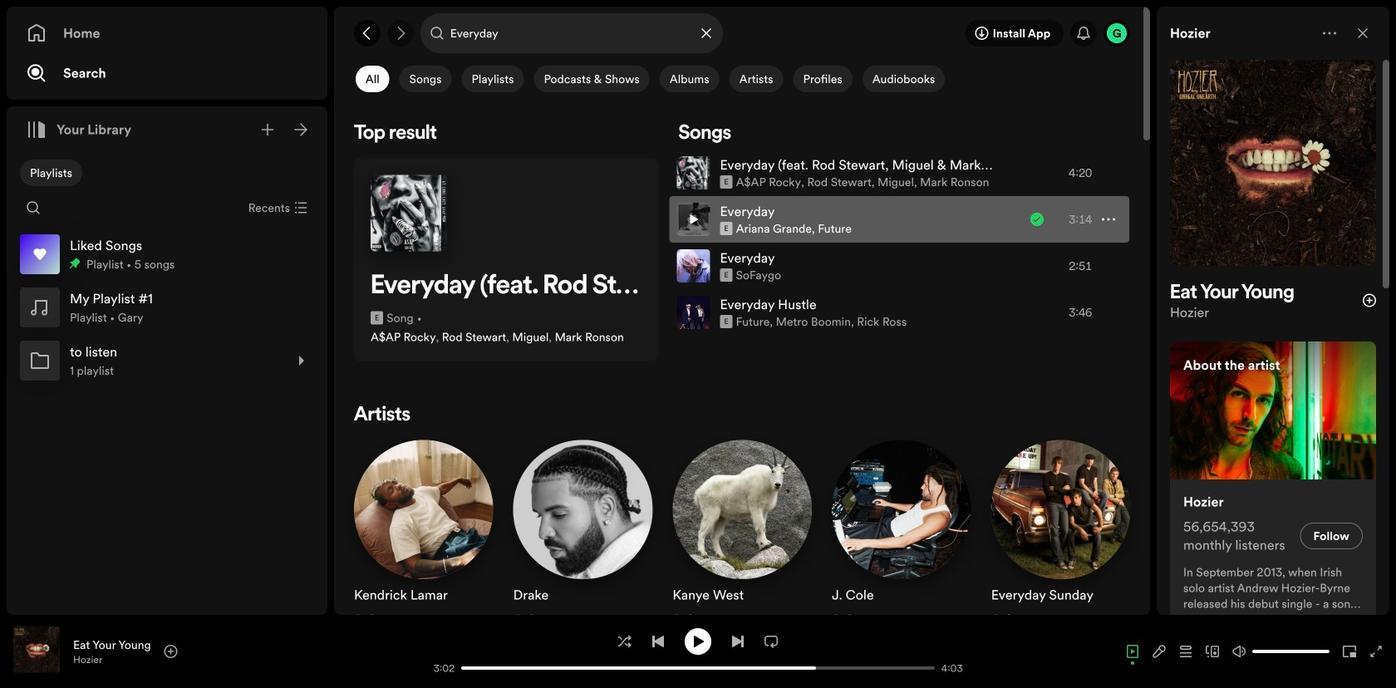 Task type: locate. For each thing, give the bounding box(es) containing it.
main element
[[7, 7, 327, 615]]

row
[[669, 196, 1130, 243]]

none search field "what do you want to play?"
[[420, 13, 723, 53]]

None checkbox
[[356, 66, 390, 92], [399, 66, 452, 92], [534, 66, 650, 92], [660, 66, 719, 92], [729, 66, 783, 92], [862, 66, 945, 92], [356, 66, 390, 92], [399, 66, 452, 92], [534, 66, 650, 92], [660, 66, 719, 92], [729, 66, 783, 92], [862, 66, 945, 92]]

play everyday by ariana grande, future image
[[687, 213, 700, 226]]

clear search field image
[[700, 27, 713, 40]]

player controls element
[[343, 628, 975, 675]]

0 vertical spatial none search field
[[420, 13, 723, 53]]

1 horizontal spatial none search field
[[420, 13, 723, 53]]

None checkbox
[[462, 66, 524, 92], [793, 66, 853, 92], [20, 160, 82, 186], [462, 66, 524, 92], [793, 66, 853, 92], [20, 160, 82, 186]]

none search field search in your library
[[20, 194, 47, 221]]

connect to a device image
[[1206, 645, 1219, 658]]

None search field
[[420, 13, 723, 53], [20, 194, 47, 221]]

none search field inside top bar and user menu element
[[420, 13, 723, 53]]

volume high image
[[1233, 645, 1246, 658]]

0 horizontal spatial none search field
[[20, 194, 47, 221]]

none search field inside main element
[[20, 194, 47, 221]]

1 vertical spatial none search field
[[20, 194, 47, 221]]

explicit element
[[720, 175, 733, 189], [720, 222, 733, 235], [720, 268, 733, 282], [371, 311, 383, 325], [720, 315, 733, 328]]

group
[[13, 228, 321, 281], [13, 281, 321, 334], [13, 334, 321, 387], [344, 430, 503, 637], [503, 430, 663, 637], [663, 430, 822, 637], [822, 430, 981, 637]]

cell
[[677, 150, 1002, 195], [677, 197, 1002, 242], [1016, 197, 1116, 242], [677, 244, 1002, 288], [677, 290, 1002, 335]]

artists element
[[344, 401, 1140, 637]]



Task type: vqa. For each thing, say whether or not it's contained in the screenshot.
Loop Hole (feat. 21 Savage) Cell
no



Task type: describe. For each thing, give the bounding box(es) containing it.
play image
[[691, 635, 705, 648]]

search in your library image
[[27, 201, 40, 214]]

now playing: eat your young by hozier footer
[[13, 626, 422, 677]]

enable shuffle image
[[618, 635, 632, 648]]

explicit element inside top result 'element'
[[371, 311, 383, 325]]

spotify – search element
[[334, 60, 1150, 688]]

next image
[[731, 635, 745, 648]]

row inside "songs" element
[[669, 196, 1130, 243]]

top bar and user menu element
[[334, 7, 1150, 60]]

Enable repeat checkbox
[[758, 628, 785, 655]]

enable repeat image
[[765, 635, 778, 648]]

Recents, List view field
[[235, 194, 317, 221]]

explicit element inside row
[[720, 222, 733, 235]]

go forward image
[[394, 27, 407, 40]]

What do you want to play? field
[[420, 13, 723, 53]]

songs element
[[669, 120, 1130, 337]]

now playing view image
[[39, 634, 52, 647]]

top result element
[[354, 120, 659, 362]]

what's new image
[[1077, 27, 1091, 40]]

go back image
[[361, 27, 374, 40]]

previous image
[[652, 635, 665, 648]]



